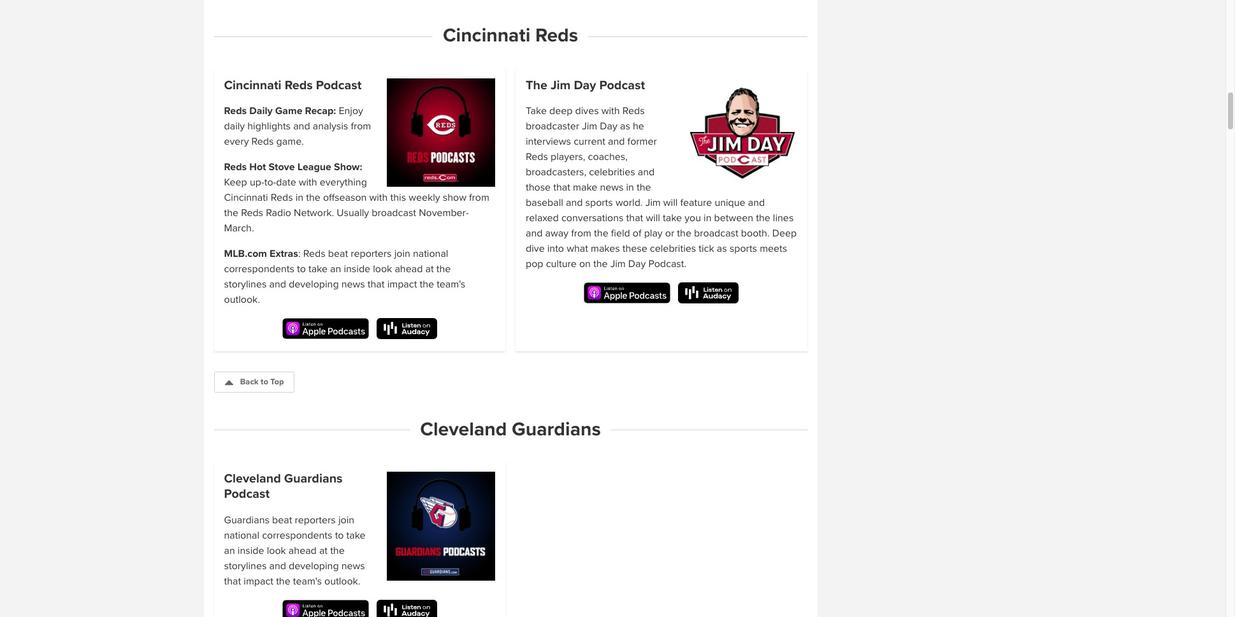 Task type: locate. For each thing, give the bounding box(es) containing it.
an inside the guardians beat reporters join national correspondents to take an inside look ahead at the storylines and developing news that impact the team's outlook.
[[224, 544, 235, 557]]

on
[[580, 258, 591, 271]]

reds up march. on the left of the page
[[241, 207, 263, 220]]

from up what
[[571, 227, 592, 240]]

0 vertical spatial with
[[602, 105, 620, 118]]

reds up the
[[536, 24, 578, 47]]

join inside : reds beat reporters join national correspondents to take an inside look ahead at the storylines and developing news that impact the team's outlook.
[[394, 248, 411, 260]]

reporters inside the guardians beat reporters join national correspondents to take an inside look ahead at the storylines and developing news that impact the team's outlook.
[[295, 514, 336, 527]]

every
[[224, 135, 249, 148]]

meets
[[760, 243, 788, 255]]

look inside : reds beat reporters join national correspondents to take an inside look ahead at the storylines and developing news that impact the team's outlook.
[[373, 263, 392, 276]]

hot
[[249, 161, 266, 174]]

sports
[[586, 197, 613, 209], [730, 243, 758, 255]]

developing inside the guardians beat reporters join national correspondents to take an inside look ahead at the storylines and developing news that impact the team's outlook.
[[289, 560, 339, 573]]

2 vertical spatial take
[[347, 529, 366, 542]]

0 vertical spatial ahead
[[395, 263, 423, 276]]

and inside enjoy daily highlights and analysis from every reds game.
[[293, 120, 310, 133]]

podcast for cleveland guardians podcast
[[224, 487, 270, 502]]

beat down cleveland guardians podcast
[[272, 514, 292, 527]]

0 horizontal spatial reporters
[[295, 514, 336, 527]]

1 horizontal spatial to
[[297, 263, 306, 276]]

cleveland
[[420, 418, 507, 441], [224, 472, 281, 487]]

2 vertical spatial news
[[342, 560, 365, 573]]

to inside button
[[261, 377, 268, 387]]

0 vertical spatial an
[[330, 263, 341, 276]]

reporters
[[351, 248, 392, 260], [295, 514, 336, 527]]

to-
[[264, 176, 276, 189]]

developing inside : reds beat reporters join national correspondents to take an inside look ahead at the storylines and developing news that impact the team's outlook.
[[289, 278, 339, 291]]

take deep dives with reds broadcaster jim day as he interviews current and former reds players, coaches, broadcasters, celebrities and those that make news in the baseball and sports world. jim will feature unique and relaxed conversations that will take you in between the lines and away from the field of play or the broadcast booth. deep dive into what makes these celebrities tick as sports meets pop culture on the jim day podcast.
[[526, 105, 797, 271]]

as
[[620, 120, 631, 133], [717, 243, 727, 255]]

1 horizontal spatial celebrities
[[650, 243, 696, 255]]

as right the tick
[[717, 243, 727, 255]]

0 vertical spatial look
[[373, 263, 392, 276]]

look
[[373, 263, 392, 276], [267, 544, 286, 557]]

1 horizontal spatial at
[[426, 263, 434, 276]]

back to top button
[[214, 372, 295, 393]]

1 vertical spatial to
[[261, 377, 268, 387]]

correspondents down mlb.com extras
[[224, 263, 294, 276]]

0 horizontal spatial sports
[[586, 197, 613, 209]]

pop
[[526, 258, 544, 271]]

0 vertical spatial storylines
[[224, 278, 267, 291]]

1 horizontal spatial inside
[[344, 263, 371, 276]]

0 vertical spatial reporters
[[351, 248, 392, 260]]

dive
[[526, 243, 545, 255]]

1 storylines from the top
[[224, 278, 267, 291]]

1 horizontal spatial beat
[[328, 248, 348, 260]]

1 horizontal spatial cleveland
[[420, 418, 507, 441]]

1 developing from the top
[[289, 278, 339, 291]]

1 vertical spatial from
[[469, 191, 490, 204]]

1 vertical spatial impact
[[244, 575, 274, 588]]

to inside the guardians beat reporters join national correspondents to take an inside look ahead at the storylines and developing news that impact the team's outlook.
[[335, 529, 344, 542]]

1 vertical spatial storylines
[[224, 560, 267, 573]]

up-
[[250, 176, 264, 189]]

podcast inside cleveland guardians podcast
[[224, 487, 270, 502]]

day up the current
[[600, 120, 618, 133]]

2 horizontal spatial take
[[663, 212, 682, 225]]

0 horizontal spatial inside
[[238, 544, 264, 557]]

beat right :
[[328, 248, 348, 260]]

1 horizontal spatial take
[[347, 529, 366, 542]]

0 vertical spatial will
[[664, 197, 678, 209]]

0 horizontal spatial podcast
[[224, 487, 270, 502]]

sports up conversations
[[586, 197, 613, 209]]

with right dives
[[602, 105, 620, 118]]

or
[[666, 227, 675, 240]]

from inside reds hot stove league show: keep up-to-date with everything cincinnati reds in the offseason with this weekly show from the reds radio network. usually broadcast november- march.
[[469, 191, 490, 204]]

celebrities down coaches,
[[589, 166, 635, 179]]

cincinnati
[[443, 24, 531, 47], [224, 78, 282, 93], [224, 191, 268, 204]]

that inside : reds beat reporters join national correspondents to take an inside look ahead at the storylines and developing news that impact the team's outlook.
[[368, 278, 385, 291]]

2 horizontal spatial podcast
[[600, 78, 645, 93]]

game
[[275, 105, 303, 118]]

with inside take deep dives with reds broadcaster jim day as he interviews current and former reds players, coaches, broadcasters, celebrities and those that make news in the baseball and sports world. jim will feature unique and relaxed conversations that will take you in between the lines and away from the field of play or the broadcast booth. deep dive into what makes these celebrities tick as sports meets pop culture on the jim day podcast.
[[602, 105, 620, 118]]

broadcast down this
[[372, 207, 416, 220]]

cincinnati reds podcast
[[224, 78, 362, 93]]

network.
[[294, 207, 334, 220]]

developing
[[289, 278, 339, 291], [289, 560, 339, 573]]

1 vertical spatial as
[[717, 243, 727, 255]]

1 vertical spatial outlook.
[[325, 575, 361, 588]]

0 vertical spatial take
[[663, 212, 682, 225]]

0 horizontal spatial national
[[224, 529, 260, 542]]

2 developing from the top
[[289, 560, 339, 573]]

what
[[567, 243, 588, 255]]

0 vertical spatial day
[[574, 78, 596, 93]]

in down date
[[296, 191, 304, 204]]

0 horizontal spatial take
[[309, 263, 328, 276]]

reds down highlights
[[252, 135, 274, 148]]

as left he
[[620, 120, 631, 133]]

0 vertical spatial celebrities
[[589, 166, 635, 179]]

1 horizontal spatial sports
[[730, 243, 758, 255]]

2 horizontal spatial in
[[704, 212, 712, 225]]

march.
[[224, 222, 254, 235]]

day up dives
[[574, 78, 596, 93]]

with down league
[[299, 176, 317, 189]]

1 horizontal spatial from
[[469, 191, 490, 204]]

team's inside the guardians beat reporters join national correspondents to take an inside look ahead at the storylines and developing news that impact the team's outlook.
[[293, 575, 322, 588]]

0 vertical spatial team's
[[437, 278, 466, 291]]

0 horizontal spatial guardians
[[224, 514, 270, 527]]

broadcaster
[[526, 120, 580, 133]]

0 vertical spatial at
[[426, 263, 434, 276]]

correspondents inside : reds beat reporters join national correspondents to take an inside look ahead at the storylines and developing news that impact the team's outlook.
[[224, 263, 294, 276]]

1 vertical spatial national
[[224, 529, 260, 542]]

2 horizontal spatial with
[[602, 105, 620, 118]]

celebrities
[[589, 166, 635, 179], [650, 243, 696, 255]]

national inside : reds beat reporters join national correspondents to take an inside look ahead at the storylines and developing news that impact the team's outlook.
[[413, 248, 449, 260]]

1 vertical spatial correspondents
[[262, 529, 333, 542]]

coaches,
[[588, 151, 628, 163]]

at inside : reds beat reporters join national correspondents to take an inside look ahead at the storylines and developing news that impact the team's outlook.
[[426, 263, 434, 276]]

reds inside enjoy daily highlights and analysis from every reds game.
[[252, 135, 274, 148]]

1 horizontal spatial broadcast
[[694, 227, 739, 240]]

0 horizontal spatial at
[[319, 544, 328, 557]]

tick
[[699, 243, 715, 255]]

outlook.
[[224, 294, 260, 306], [325, 575, 361, 588]]

dives
[[575, 105, 599, 118]]

1 horizontal spatial team's
[[437, 278, 466, 291]]

daily
[[224, 120, 245, 133]]

reds up keep
[[224, 161, 247, 174]]

beat
[[328, 248, 348, 260], [272, 514, 292, 527]]

with
[[602, 105, 620, 118], [299, 176, 317, 189], [370, 191, 388, 204]]

0 horizontal spatial in
[[296, 191, 304, 204]]

current
[[574, 135, 606, 148]]

cleveland guardians
[[420, 418, 601, 441]]

1 vertical spatial an
[[224, 544, 235, 557]]

0 vertical spatial news
[[600, 181, 624, 194]]

lines
[[773, 212, 794, 225]]

guardians inside cleveland guardians podcast
[[284, 472, 343, 487]]

broadcast
[[372, 207, 416, 220], [694, 227, 739, 240]]

mlb.com
[[224, 248, 267, 260]]

1 horizontal spatial an
[[330, 263, 341, 276]]

1 horizontal spatial outlook.
[[325, 575, 361, 588]]

1 horizontal spatial ahead
[[395, 263, 423, 276]]

and inside : reds beat reporters join national correspondents to take an inside look ahead at the storylines and developing news that impact the team's outlook.
[[269, 278, 286, 291]]

1 vertical spatial ahead
[[289, 544, 317, 557]]

0 vertical spatial sports
[[586, 197, 613, 209]]

1 vertical spatial guardians
[[284, 472, 343, 487]]

deep
[[773, 227, 797, 240]]

sports down booth.
[[730, 243, 758, 255]]

broadcast up the tick
[[694, 227, 739, 240]]

0 vertical spatial as
[[620, 120, 631, 133]]

1 vertical spatial broadcast
[[694, 227, 739, 240]]

this
[[391, 191, 406, 204]]

0 horizontal spatial broadcast
[[372, 207, 416, 220]]

culture
[[546, 258, 577, 271]]

1 horizontal spatial reporters
[[351, 248, 392, 260]]

1 vertical spatial look
[[267, 544, 286, 557]]

those
[[526, 181, 551, 194]]

the
[[637, 181, 651, 194], [306, 191, 321, 204], [224, 207, 239, 220], [756, 212, 771, 225], [594, 227, 609, 240], [677, 227, 692, 240], [594, 258, 608, 271], [437, 263, 451, 276], [420, 278, 434, 291], [330, 544, 345, 557], [276, 575, 291, 588]]

correspondents
[[224, 263, 294, 276], [262, 529, 333, 542]]

in
[[626, 181, 634, 194], [296, 191, 304, 204], [704, 212, 712, 225]]

1 vertical spatial sports
[[730, 243, 758, 255]]

1 vertical spatial cincinnati
[[224, 78, 282, 93]]

0 horizontal spatial day
[[574, 78, 596, 93]]

0 vertical spatial cincinnati
[[443, 24, 531, 47]]

will up play
[[646, 212, 661, 225]]

stove
[[269, 161, 295, 174]]

0 horizontal spatial celebrities
[[589, 166, 635, 179]]

1 vertical spatial reporters
[[295, 514, 336, 527]]

1 vertical spatial cleveland
[[224, 472, 281, 487]]

guardians
[[512, 418, 601, 441], [284, 472, 343, 487], [224, 514, 270, 527]]

at
[[426, 263, 434, 276], [319, 544, 328, 557]]

show:
[[334, 161, 362, 174]]

2 storylines from the top
[[224, 560, 267, 573]]

players,
[[551, 151, 586, 163]]

reds right :
[[303, 248, 326, 260]]

team's
[[437, 278, 466, 291], [293, 575, 322, 588]]

reporters inside : reds beat reporters join national correspondents to take an inside look ahead at the storylines and developing news that impact the team's outlook.
[[351, 248, 392, 260]]

inside
[[344, 263, 371, 276], [238, 544, 264, 557]]

to
[[297, 263, 306, 276], [261, 377, 268, 387], [335, 529, 344, 542]]

1 vertical spatial inside
[[238, 544, 264, 557]]

1 vertical spatial developing
[[289, 560, 339, 573]]

from right 'show'
[[469, 191, 490, 204]]

that inside the guardians beat reporters join national correspondents to take an inside look ahead at the storylines and developing news that impact the team's outlook.
[[224, 575, 241, 588]]

will left feature
[[664, 197, 678, 209]]

1 horizontal spatial look
[[373, 263, 392, 276]]

day down these
[[629, 258, 646, 271]]

from down "enjoy"
[[351, 120, 371, 133]]

2 horizontal spatial guardians
[[512, 418, 601, 441]]

in right you
[[704, 212, 712, 225]]

reporters down the usually
[[351, 248, 392, 260]]

cleveland guardians podcast
[[224, 472, 343, 502]]

top
[[270, 377, 284, 387]]

from inside take deep dives with reds broadcaster jim day as he interviews current and former reds players, coaches, broadcasters, celebrities and those that make news in the baseball and sports world. jim will feature unique and relaxed conversations that will take you in between the lines and away from the field of play or the broadcast booth. deep dive into what makes these celebrities tick as sports meets pop culture on the jim day podcast.
[[571, 227, 592, 240]]

guardians beat reporters join national correspondents to take an inside look ahead at the storylines and developing news that impact the team's outlook.
[[224, 514, 366, 588]]

0 horizontal spatial with
[[299, 176, 317, 189]]

from inside enjoy daily highlights and analysis from every reds game.
[[351, 120, 371, 133]]

former
[[628, 135, 657, 148]]

recap:
[[305, 105, 336, 118]]

in inside reds hot stove league show: keep up-to-date with everything cincinnati reds in the offseason with this weekly show from the reds radio network. usually broadcast november- march.
[[296, 191, 304, 204]]

1 horizontal spatial as
[[717, 243, 727, 255]]

0 horizontal spatial impact
[[244, 575, 274, 588]]

0 vertical spatial outlook.
[[224, 294, 260, 306]]

reporters down cleveland guardians podcast
[[295, 514, 336, 527]]

0 horizontal spatial beat
[[272, 514, 292, 527]]

1 vertical spatial day
[[600, 120, 618, 133]]

of
[[633, 227, 642, 240]]

0 vertical spatial developing
[[289, 278, 339, 291]]

ahead
[[395, 263, 423, 276], [289, 544, 317, 557]]

will
[[664, 197, 678, 209], [646, 212, 661, 225]]

jim right the
[[551, 78, 571, 93]]

correspondents down cleveland guardians podcast
[[262, 529, 333, 542]]

reds down the interviews on the left top of page
[[526, 151, 548, 163]]

2 vertical spatial guardians
[[224, 514, 270, 527]]

national inside the guardians beat reporters join national correspondents to take an inside look ahead at the storylines and developing news that impact the team's outlook.
[[224, 529, 260, 542]]

celebrities down or
[[650, 243, 696, 255]]

2 horizontal spatial day
[[629, 258, 646, 271]]

national
[[413, 248, 449, 260], [224, 529, 260, 542]]

relaxed
[[526, 212, 559, 225]]

0 horizontal spatial look
[[267, 544, 286, 557]]

news
[[600, 181, 624, 194], [342, 278, 365, 291], [342, 560, 365, 573]]

impact
[[387, 278, 417, 291], [244, 575, 274, 588]]

1 horizontal spatial with
[[370, 191, 388, 204]]

0 vertical spatial guardians
[[512, 418, 601, 441]]

0 horizontal spatial an
[[224, 544, 235, 557]]

broadcast inside reds hot stove league show: keep up-to-date with everything cincinnati reds in the offseason with this weekly show from the reds radio network. usually broadcast november- march.
[[372, 207, 416, 220]]

take
[[663, 212, 682, 225], [309, 263, 328, 276], [347, 529, 366, 542]]

: reds beat reporters join national correspondents to take an inside look ahead at the storylines and developing news that impact the team's outlook.
[[224, 248, 466, 306]]

cleveland inside cleveland guardians podcast
[[224, 472, 281, 487]]

with left this
[[370, 191, 388, 204]]

1 vertical spatial team's
[[293, 575, 322, 588]]

:
[[298, 248, 301, 260]]

guardians for cleveland guardians
[[512, 418, 601, 441]]

1 vertical spatial at
[[319, 544, 328, 557]]

0 vertical spatial join
[[394, 248, 411, 260]]

2 vertical spatial cincinnati
[[224, 191, 268, 204]]

and
[[293, 120, 310, 133], [608, 135, 625, 148], [638, 166, 655, 179], [566, 197, 583, 209], [748, 197, 765, 209], [526, 227, 543, 240], [269, 278, 286, 291], [269, 560, 286, 573]]

0 vertical spatial broadcast
[[372, 207, 416, 220]]

1 horizontal spatial national
[[413, 248, 449, 260]]

1 horizontal spatial impact
[[387, 278, 417, 291]]

0 vertical spatial impact
[[387, 278, 417, 291]]

cleveland for cleveland guardians
[[420, 418, 507, 441]]

1 horizontal spatial guardians
[[284, 472, 343, 487]]

in up world.
[[626, 181, 634, 194]]

1 vertical spatial beat
[[272, 514, 292, 527]]

2 horizontal spatial to
[[335, 529, 344, 542]]

1 horizontal spatial podcast
[[316, 78, 362, 93]]

an
[[330, 263, 341, 276], [224, 544, 235, 557]]

analysis
[[313, 120, 348, 133]]

guardians for cleveland guardians podcast
[[284, 472, 343, 487]]



Task type: vqa. For each thing, say whether or not it's contained in the screenshot.
More Draft News LINK
no



Task type: describe. For each thing, give the bounding box(es) containing it.
join inside the guardians beat reporters join national correspondents to take an inside look ahead at the storylines and developing news that impact the team's outlook.
[[339, 514, 355, 527]]

at inside the guardians beat reporters join national correspondents to take an inside look ahead at the storylines and developing news that impact the team's outlook.
[[319, 544, 328, 557]]

keep
[[224, 176, 247, 189]]

impact inside the guardians beat reporters join national correspondents to take an inside look ahead at the storylines and developing news that impact the team's outlook.
[[244, 575, 274, 588]]

everything
[[320, 176, 367, 189]]

take inside : reds beat reporters join national correspondents to take an inside look ahead at the storylines and developing news that impact the team's outlook.
[[309, 263, 328, 276]]

take inside take deep dives with reds broadcaster jim day as he interviews current and former reds players, coaches, broadcasters, celebrities and those that make news in the baseball and sports world. jim will feature unique and relaxed conversations that will take you in between the lines and away from the field of play or the broadcast booth. deep dive into what makes these celebrities tick as sports meets pop culture on the jim day podcast.
[[663, 212, 682, 225]]

enjoy
[[339, 105, 363, 118]]

an inside : reds beat reporters join national correspondents to take an inside look ahead at the storylines and developing news that impact the team's outlook.
[[330, 263, 341, 276]]

storylines inside the guardians beat reporters join national correspondents to take an inside look ahead at the storylines and developing news that impact the team's outlook.
[[224, 560, 267, 573]]

beat inside : reds beat reporters join national correspondents to take an inside look ahead at the storylines and developing news that impact the team's outlook.
[[328, 248, 348, 260]]

league
[[298, 161, 332, 174]]

make
[[573, 181, 598, 194]]

impact inside : reds beat reporters join national correspondents to take an inside look ahead at the storylines and developing news that impact the team's outlook.
[[387, 278, 417, 291]]

take inside the guardians beat reporters join national correspondents to take an inside look ahead at the storylines and developing news that impact the team's outlook.
[[347, 529, 366, 542]]

mlb.com extras
[[224, 248, 298, 260]]

enjoy daily highlights and analysis from every reds game.
[[224, 105, 371, 148]]

cincinnati inside reds hot stove league show: keep up-to-date with everything cincinnati reds in the offseason with this weekly show from the reds radio network. usually broadcast november- march.
[[224, 191, 268, 204]]

reds hot stove league show: keep up-to-date with everything cincinnati reds in the offseason with this weekly show from the reds radio network. usually broadcast november- march.
[[224, 161, 490, 235]]

reds up the daily
[[224, 105, 247, 118]]

into
[[548, 243, 564, 255]]

back
[[240, 377, 259, 387]]

weekly
[[409, 191, 440, 204]]

guardians inside the guardians beat reporters join national correspondents to take an inside look ahead at the storylines and developing news that impact the team's outlook.
[[224, 514, 270, 527]]

ahead inside the guardians beat reporters join national correspondents to take an inside look ahead at the storylines and developing news that impact the team's outlook.
[[289, 544, 317, 557]]

field
[[611, 227, 630, 240]]

broadcasters,
[[526, 166, 587, 179]]

makes
[[591, 243, 620, 255]]

podcast for cincinnati reds podcast
[[316, 78, 362, 93]]

1 horizontal spatial will
[[664, 197, 678, 209]]

beat inside the guardians beat reporters join national correspondents to take an inside look ahead at the storylines and developing news that impact the team's outlook.
[[272, 514, 292, 527]]

cleveland for cleveland guardians podcast
[[224, 472, 281, 487]]

jim up the current
[[582, 120, 598, 133]]

extras
[[270, 248, 298, 260]]

podcast.
[[649, 258, 687, 271]]

arrow up image
[[225, 379, 233, 387]]

back to top
[[240, 377, 284, 387]]

reds up radio
[[271, 191, 293, 204]]

take
[[526, 105, 547, 118]]

cincinnati for cincinnati reds
[[443, 24, 531, 47]]

radio
[[266, 207, 291, 220]]

game.
[[276, 135, 304, 148]]

he
[[633, 120, 645, 133]]

baseball
[[526, 197, 564, 209]]

team's inside : reds beat reporters join national correspondents to take an inside look ahead at the storylines and developing news that impact the team's outlook.
[[437, 278, 466, 291]]

to inside : reds beat reporters join national correspondents to take an inside look ahead at the storylines and developing news that impact the team's outlook.
[[297, 263, 306, 276]]

reds inside : reds beat reporters join national correspondents to take an inside look ahead at the storylines and developing news that impact the team's outlook.
[[303, 248, 326, 260]]

jim down makes
[[611, 258, 626, 271]]

look inside the guardians beat reporters join national correspondents to take an inside look ahead at the storylines and developing news that impact the team's outlook.
[[267, 544, 286, 557]]

between
[[715, 212, 754, 225]]

news inside the guardians beat reporters join national correspondents to take an inside look ahead at the storylines and developing news that impact the team's outlook.
[[342, 560, 365, 573]]

booth.
[[741, 227, 770, 240]]

outlook. inside the guardians beat reporters join national correspondents to take an inside look ahead at the storylines and developing news that impact the team's outlook.
[[325, 575, 361, 588]]

cincinnati reds
[[443, 24, 578, 47]]

play
[[644, 227, 663, 240]]

1 horizontal spatial in
[[626, 181, 634, 194]]

cincinnati for cincinnati reds podcast
[[224, 78, 282, 93]]

you
[[685, 212, 701, 225]]

storylines inside : reds beat reporters join national correspondents to take an inside look ahead at the storylines and developing news that impact the team's outlook.
[[224, 278, 267, 291]]

unique
[[715, 197, 746, 209]]

correspondents inside the guardians beat reporters join national correspondents to take an inside look ahead at the storylines and developing news that impact the team's outlook.
[[262, 529, 333, 542]]

outlook. inside : reds beat reporters join national correspondents to take an inside look ahead at the storylines and developing news that impact the team's outlook.
[[224, 294, 260, 306]]

world.
[[616, 197, 643, 209]]

ahead inside : reds beat reporters join national correspondents to take an inside look ahead at the storylines and developing news that impact the team's outlook.
[[395, 263, 423, 276]]

inside inside : reds beat reporters join national correspondents to take an inside look ahead at the storylines and developing news that impact the team's outlook.
[[344, 263, 371, 276]]

1 vertical spatial with
[[299, 176, 317, 189]]

the jim day podcast
[[526, 78, 645, 93]]

highlights
[[248, 120, 291, 133]]

date
[[276, 176, 296, 189]]

news inside take deep dives with reds broadcaster jim day as he interviews current and former reds players, coaches, broadcasters, celebrities and those that make news in the baseball and sports world. jim will feature unique and relaxed conversations that will take you in between the lines and away from the field of play or the broadcast booth. deep dive into what makes these celebrities tick as sports meets pop culture on the jim day podcast.
[[600, 181, 624, 194]]

interviews
[[526, 135, 571, 148]]

jim right world.
[[646, 197, 661, 209]]

2 vertical spatial day
[[629, 258, 646, 271]]

0 horizontal spatial as
[[620, 120, 631, 133]]

1 horizontal spatial day
[[600, 120, 618, 133]]

inside inside the guardians beat reporters join national correspondents to take an inside look ahead at the storylines and developing news that impact the team's outlook.
[[238, 544, 264, 557]]

news inside : reds beat reporters join national correspondents to take an inside look ahead at the storylines and developing news that impact the team's outlook.
[[342, 278, 365, 291]]

reds daily game recap:
[[224, 105, 336, 118]]

0 horizontal spatial will
[[646, 212, 661, 225]]

conversations
[[562, 212, 624, 225]]

offseason
[[323, 191, 367, 204]]

away
[[546, 227, 569, 240]]

show
[[443, 191, 467, 204]]

back to top link
[[214, 372, 295, 393]]

feature
[[681, 197, 712, 209]]

deep
[[550, 105, 573, 118]]

these
[[623, 243, 648, 255]]

usually
[[337, 207, 369, 220]]

broadcast inside take deep dives with reds broadcaster jim day as he interviews current and former reds players, coaches, broadcasters, celebrities and those that make news in the baseball and sports world. jim will feature unique and relaxed conversations that will take you in between the lines and away from the field of play or the broadcast booth. deep dive into what makes these celebrities tick as sports meets pop culture on the jim day podcast.
[[694, 227, 739, 240]]

the
[[526, 78, 548, 93]]

reds up he
[[623, 105, 645, 118]]

1 vertical spatial celebrities
[[650, 243, 696, 255]]

november-
[[419, 207, 469, 220]]

and inside the guardians beat reporters join national correspondents to take an inside look ahead at the storylines and developing news that impact the team's outlook.
[[269, 560, 286, 573]]

daily
[[249, 105, 273, 118]]

reds up game
[[285, 78, 313, 93]]



